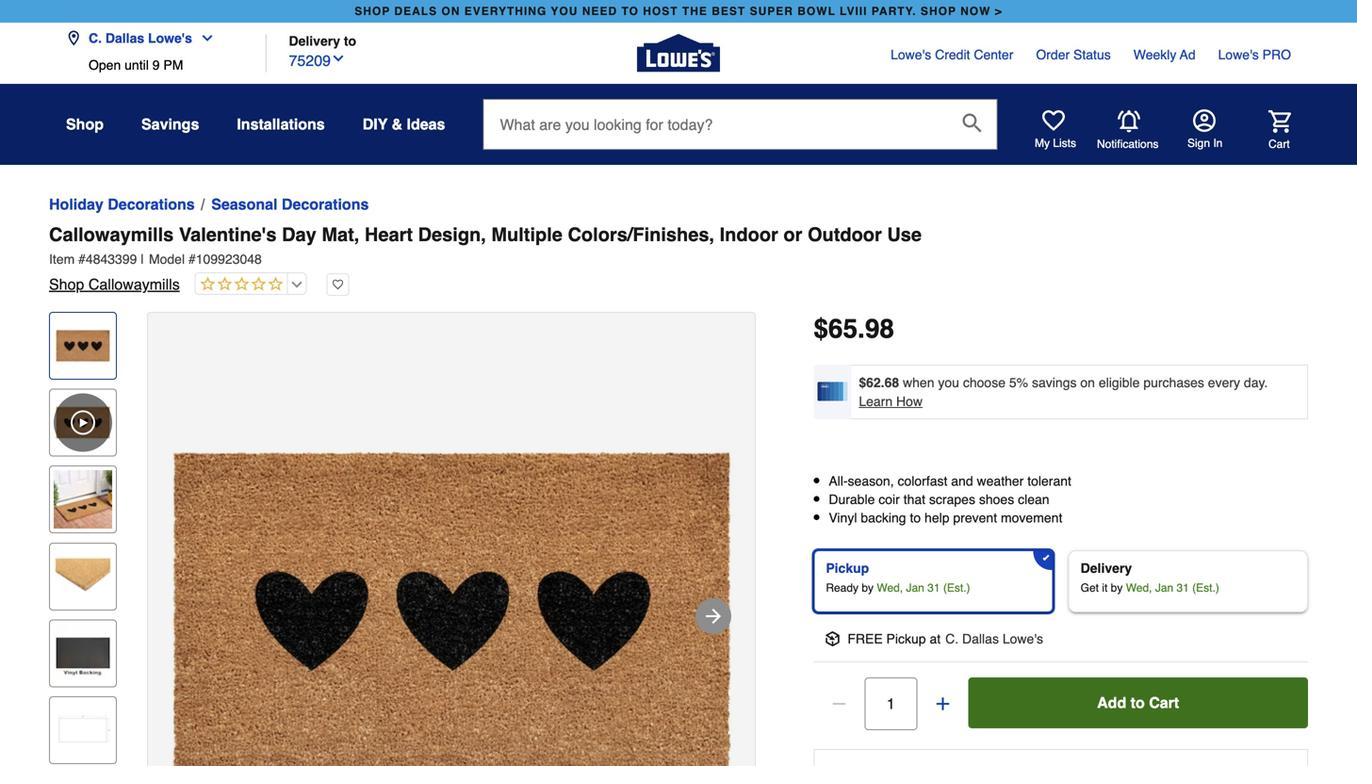 Task type: locate. For each thing, give the bounding box(es) containing it.
2 jan from the left
[[1155, 581, 1173, 594]]

wed, right ready
[[877, 581, 903, 594]]

shop down "open"
[[66, 115, 104, 133]]

day
[[282, 224, 316, 245]]

0 horizontal spatial #
[[78, 252, 86, 267]]

decorations up mat, at the top of page
[[282, 196, 369, 213]]

9
[[152, 57, 160, 73]]

1 horizontal spatial dallas
[[962, 631, 999, 646]]

0 horizontal spatial by
[[862, 581, 874, 594]]

1 vertical spatial to
[[910, 510, 921, 526]]

item
[[49, 252, 75, 267]]

1 horizontal spatial to
[[910, 510, 921, 526]]

31
[[927, 581, 940, 594], [1177, 581, 1189, 594]]

to inside all-season, colorfast and weather tolerant durable coir that scrapes shoes clean vinyl backing to help prevent movement
[[910, 510, 921, 526]]

1 horizontal spatial delivery
[[1081, 561, 1132, 576]]

heart outline image
[[327, 273, 349, 296]]

1 horizontal spatial 31
[[1177, 581, 1189, 594]]

2 wed, from the left
[[1126, 581, 1152, 594]]

to right add
[[1131, 694, 1145, 711]]

0 vertical spatial c.
[[89, 31, 102, 46]]

0 horizontal spatial jan
[[906, 581, 924, 594]]

wed, right it
[[1126, 581, 1152, 594]]

delivery to
[[289, 33, 356, 49]]

callowaymills 109923048 indoor-spring-decorations - thumbnail view #4 image
[[54, 624, 112, 683]]

shop deals on everything you need to host the best super bowl lviii party. shop now > link
[[351, 0, 1006, 23]]

2 by from the left
[[1111, 581, 1123, 594]]

cart right add
[[1149, 694, 1179, 711]]

callowaymills 109923048 indoor-spring-decorations - thumbnail view #2 image
[[54, 470, 112, 529]]

1 horizontal spatial (est.)
[[1192, 581, 1219, 594]]

open
[[89, 57, 121, 73]]

add
[[1097, 694, 1126, 711]]

cart
[[1268, 137, 1290, 151], [1149, 694, 1179, 711]]

callowaymills 109923048 valentine's day mat, heart design, multiple colors/finishes, indoor or outdoor use - thumbnail image
[[54, 317, 112, 375]]

delivery up it
[[1081, 561, 1132, 576]]

.
[[858, 314, 865, 344]]

1 vertical spatial delivery
[[1081, 561, 1132, 576]]

0 vertical spatial to
[[344, 33, 356, 49]]

lowe's home improvement lists image
[[1042, 109, 1065, 132]]

heart
[[365, 224, 413, 245]]

0 horizontal spatial decorations
[[108, 196, 195, 213]]

to for add to cart
[[1131, 694, 1145, 711]]

delivery for to
[[289, 33, 340, 49]]

jan
[[906, 581, 924, 594], [1155, 581, 1173, 594]]

lists
[[1053, 137, 1076, 150]]

get
[[1081, 581, 1099, 594]]

shop deals on everything you need to host the best super bowl lviii party. shop now >
[[355, 5, 1002, 18]]

Stepper number input field with increment and decrement buttons number field
[[864, 677, 917, 730]]

1 horizontal spatial cart
[[1268, 137, 1290, 151]]

dallas right the at
[[962, 631, 999, 646]]

109923048
[[196, 252, 262, 267]]

by right it
[[1111, 581, 1123, 594]]

1 horizontal spatial wed,
[[1126, 581, 1152, 594]]

None search field
[[483, 99, 997, 165]]

callowaymills 109923048 indoor-spring-decorations - thumbnail view #5 image
[[54, 701, 112, 760]]

lowe's home improvement cart image
[[1268, 110, 1291, 133]]

shop down "item"
[[49, 276, 84, 293]]

lowe's pro link
[[1218, 45, 1291, 64]]

eligible
[[1099, 375, 1140, 390]]

shop left deals
[[355, 5, 390, 18]]

decorations up |
[[108, 196, 195, 213]]

dallas inside button
[[105, 31, 144, 46]]

31 inside pickup ready by wed, jan 31 (est.)
[[927, 581, 940, 594]]

installations
[[237, 115, 325, 133]]

$62.68
[[859, 375, 899, 390]]

0 vertical spatial dallas
[[105, 31, 144, 46]]

diy & ideas
[[363, 115, 445, 133]]

1 (est.) from the left
[[943, 581, 970, 594]]

pickup
[[826, 561, 869, 576], [886, 631, 926, 646]]

to
[[344, 33, 356, 49], [910, 510, 921, 526], [1131, 694, 1145, 711]]

0 vertical spatial delivery
[[289, 33, 340, 49]]

prevent
[[953, 510, 997, 526]]

learn how button
[[859, 392, 923, 411]]

pickup left the at
[[886, 631, 926, 646]]

31 right it
[[1177, 581, 1189, 594]]

0 horizontal spatial c.
[[89, 31, 102, 46]]

to down that
[[910, 510, 921, 526]]

1 horizontal spatial c.
[[945, 631, 959, 646]]

0 horizontal spatial 31
[[927, 581, 940, 594]]

shop button
[[66, 107, 104, 141]]

that
[[903, 492, 925, 507]]

1 31 from the left
[[927, 581, 940, 594]]

day.
[[1244, 375, 1268, 390]]

on
[[1080, 375, 1095, 390]]

outdoor
[[808, 224, 882, 245]]

shop left "now"
[[921, 5, 956, 18]]

c.
[[89, 31, 102, 46], [945, 631, 959, 646]]

arrow right image
[[702, 605, 725, 628]]

0 horizontal spatial pickup
[[826, 561, 869, 576]]

2 (est.) from the left
[[1192, 581, 1219, 594]]

0 vertical spatial callowaymills
[[49, 224, 174, 245]]

1 vertical spatial dallas
[[962, 631, 999, 646]]

durable
[[829, 492, 875, 507]]

0 horizontal spatial shop
[[355, 5, 390, 18]]

lowe's left credit
[[891, 47, 931, 62]]

1 wed, from the left
[[877, 581, 903, 594]]

>
[[995, 5, 1002, 18]]

delivery get it by wed, jan 31 (est.)
[[1081, 561, 1219, 594]]

to
[[621, 5, 639, 18]]

it
[[1102, 581, 1108, 594]]

ideas
[[407, 115, 445, 133]]

dallas
[[105, 31, 144, 46], [962, 631, 999, 646]]

0 horizontal spatial (est.)
[[943, 581, 970, 594]]

add to cart button
[[968, 677, 1308, 728]]

5%
[[1009, 375, 1028, 390]]

to up chevron down icon
[[344, 33, 356, 49]]

1 horizontal spatial by
[[1111, 581, 1123, 594]]

pickup up ready
[[826, 561, 869, 576]]

to inside "button"
[[1131, 694, 1145, 711]]

diy & ideas button
[[363, 107, 445, 141]]

delivery for get
[[1081, 561, 1132, 576]]

shoes
[[979, 492, 1014, 507]]

chevron down image
[[192, 31, 215, 46]]

bowl
[[797, 5, 836, 18]]

31 up the at
[[927, 581, 940, 594]]

colors/finishes,
[[568, 224, 714, 245]]

1 vertical spatial pickup
[[886, 631, 926, 646]]

plus image
[[933, 694, 952, 713]]

sign
[[1187, 137, 1210, 150]]

1 horizontal spatial pickup
[[886, 631, 926, 646]]

pickup inside pickup ready by wed, jan 31 (est.)
[[826, 561, 869, 576]]

2 horizontal spatial to
[[1131, 694, 1145, 711]]

callowaymills up '4843399'
[[49, 224, 174, 245]]

1 jan from the left
[[906, 581, 924, 594]]

add to cart
[[1097, 694, 1179, 711]]

purchases
[[1143, 375, 1204, 390]]

jan inside 'delivery get it by wed, jan 31 (est.)'
[[1155, 581, 1173, 594]]

1 horizontal spatial decorations
[[282, 196, 369, 213]]

choose
[[963, 375, 1006, 390]]

location image
[[66, 31, 81, 46]]

1 horizontal spatial shop
[[921, 5, 956, 18]]

zero stars image
[[196, 276, 283, 294]]

dallas up open until 9 pm
[[105, 31, 144, 46]]

0 horizontal spatial dallas
[[105, 31, 144, 46]]

shop for shop callowaymills
[[49, 276, 84, 293]]

2 31 from the left
[[1177, 581, 1189, 594]]

host
[[643, 5, 678, 18]]

callowaymills inside callowaymills valentine's day mat, heart design, multiple colors/finishes, indoor or outdoor use item # 4843399 | model # 109923048
[[49, 224, 174, 245]]

0 horizontal spatial cart
[[1149, 694, 1179, 711]]

movement
[[1001, 510, 1062, 526]]

weekly
[[1133, 47, 1176, 62]]

jan inside pickup ready by wed, jan 31 (est.)
[[906, 581, 924, 594]]

by
[[862, 581, 874, 594], [1111, 581, 1123, 594]]

1 horizontal spatial jan
[[1155, 581, 1173, 594]]

c. right the at
[[945, 631, 959, 646]]

98
[[865, 314, 894, 344]]

order status link
[[1036, 45, 1111, 64]]

# right model
[[188, 252, 196, 267]]

wed,
[[877, 581, 903, 594], [1126, 581, 1152, 594]]

delivery up the "75209"
[[289, 33, 340, 49]]

callowaymills down |
[[88, 276, 180, 293]]

option group
[[806, 543, 1316, 620]]

1 decorations from the left
[[108, 196, 195, 213]]

c. dallas lowe's button
[[66, 19, 222, 57]]

lowe's credit center link
[[891, 45, 1013, 64]]

1 horizontal spatial #
[[188, 252, 196, 267]]

# right "item"
[[78, 252, 86, 267]]

2 vertical spatial to
[[1131, 694, 1145, 711]]

my lists
[[1035, 137, 1076, 150]]

1 vertical spatial cart
[[1149, 694, 1179, 711]]

decorations for seasonal decorations
[[282, 196, 369, 213]]

1 by from the left
[[862, 581, 874, 594]]

jan right it
[[1155, 581, 1173, 594]]

cart down lowe's home improvement cart image
[[1268, 137, 1290, 151]]

0 vertical spatial shop
[[66, 115, 104, 133]]

order
[[1036, 47, 1070, 62]]

jan up free pickup at c. dallas lowe's
[[906, 581, 924, 594]]

everything
[[464, 5, 547, 18]]

learn
[[859, 394, 893, 409]]

c. right location icon
[[89, 31, 102, 46]]

chevron down image
[[331, 51, 346, 66]]

0 vertical spatial pickup
[[826, 561, 869, 576]]

0 horizontal spatial to
[[344, 33, 356, 49]]

1 vertical spatial shop
[[49, 276, 84, 293]]

0 horizontal spatial delivery
[[289, 33, 340, 49]]

&
[[392, 115, 402, 133]]

0 horizontal spatial wed,
[[877, 581, 903, 594]]

2 decorations from the left
[[282, 196, 369, 213]]

delivery
[[289, 33, 340, 49], [1081, 561, 1132, 576]]

0 vertical spatial cart
[[1268, 137, 1290, 151]]

item number 4 8 4 3 3 9 9 and model number 1 0 9 9 2 3 0 4 8 element
[[49, 250, 1308, 269]]

lowe's home improvement account image
[[1193, 109, 1216, 132]]

lowe's up pm
[[148, 31, 192, 46]]

help
[[925, 510, 949, 526]]

savings
[[141, 115, 199, 133]]

by right ready
[[862, 581, 874, 594]]

delivery inside 'delivery get it by wed, jan 31 (est.)'
[[1081, 561, 1132, 576]]

notifications
[[1097, 137, 1159, 151]]



Task type: describe. For each thing, give the bounding box(es) containing it.
holiday
[[49, 196, 103, 213]]

callowaymills valentine's day mat, heart design, multiple colors/finishes, indoor or outdoor use item # 4843399 | model # 109923048
[[49, 224, 922, 267]]

when
[[903, 375, 934, 390]]

4843399
[[86, 252, 137, 267]]

31 inside 'delivery get it by wed, jan 31 (est.)'
[[1177, 581, 1189, 594]]

installations button
[[237, 107, 325, 141]]

sign in button
[[1187, 109, 1223, 151]]

my
[[1035, 137, 1050, 150]]

$
[[814, 314, 828, 344]]

callowaymills 109923048 indoor-spring-decorations - thumbnail view #3 image
[[54, 547, 112, 606]]

minus image
[[830, 694, 848, 713]]

vinyl
[[829, 510, 857, 526]]

|
[[141, 252, 144, 267]]

lowe's home improvement notification center image
[[1118, 110, 1140, 133]]

holiday decorations
[[49, 196, 195, 213]]

at
[[930, 631, 941, 646]]

weekly ad link
[[1133, 45, 1196, 64]]

super
[[750, 5, 793, 18]]

lowe's right the at
[[1003, 631, 1043, 646]]

1 vertical spatial callowaymills
[[88, 276, 180, 293]]

pickup image
[[825, 631, 840, 646]]

tolerant
[[1027, 474, 1071, 489]]

lviii
[[840, 5, 867, 18]]

need
[[582, 5, 617, 18]]

$ 65 . 98
[[814, 314, 894, 344]]

credit
[[935, 47, 970, 62]]

ready
[[826, 581, 859, 594]]

65
[[828, 314, 858, 344]]

75209
[[289, 52, 331, 69]]

to for delivery to
[[344, 33, 356, 49]]

1 vertical spatial c.
[[945, 631, 959, 646]]

the
[[682, 5, 708, 18]]

center
[[974, 47, 1013, 62]]

how
[[896, 394, 923, 409]]

lowe's left pro
[[1218, 47, 1259, 62]]

wed, inside 'delivery get it by wed, jan 31 (est.)'
[[1126, 581, 1152, 594]]

pro
[[1262, 47, 1291, 62]]

you
[[551, 5, 578, 18]]

lowe's credit center
[[891, 47, 1013, 62]]

lowe's pro
[[1218, 47, 1291, 62]]

free pickup at c. dallas lowe's
[[848, 631, 1043, 646]]

status
[[1073, 47, 1111, 62]]

option group containing pickup
[[806, 543, 1316, 620]]

every
[[1208, 375, 1240, 390]]

and
[[951, 474, 973, 489]]

design,
[[418, 224, 486, 245]]

by inside pickup ready by wed, jan 31 (est.)
[[862, 581, 874, 594]]

holiday decorations link
[[49, 193, 195, 216]]

Search Query text field
[[484, 100, 948, 149]]

search image
[[963, 113, 981, 132]]

open until 9 pm
[[89, 57, 183, 73]]

cart button
[[1242, 110, 1291, 151]]

all-season, colorfast and weather tolerant durable coir that scrapes shoes clean vinyl backing to help prevent movement
[[829, 474, 1071, 526]]

2 # from the left
[[188, 252, 196, 267]]

seasonal
[[211, 196, 278, 213]]

75209 button
[[289, 48, 346, 72]]

callowaymills 109923048 valentine's day mat, heart design, multiple colors/finishes, indoor or outdoor use image
[[148, 313, 755, 766]]

colorfast
[[898, 474, 947, 489]]

ad
[[1180, 47, 1196, 62]]

wed, inside pickup ready by wed, jan 31 (est.)
[[877, 581, 903, 594]]

backing
[[861, 510, 906, 526]]

weather
[[977, 474, 1024, 489]]

c. inside button
[[89, 31, 102, 46]]

shop callowaymills
[[49, 276, 180, 293]]

indoor
[[720, 224, 778, 245]]

1 # from the left
[[78, 252, 86, 267]]

(est.) inside 'delivery get it by wed, jan 31 (est.)'
[[1192, 581, 1219, 594]]

shop for shop
[[66, 115, 104, 133]]

cart inside "button"
[[1149, 694, 1179, 711]]

diy
[[363, 115, 388, 133]]

savings
[[1032, 375, 1077, 390]]

pm
[[163, 57, 183, 73]]

on
[[441, 5, 460, 18]]

lowe's home improvement logo image
[[637, 12, 720, 95]]

best
[[712, 5, 746, 18]]

scrapes
[[929, 492, 975, 507]]

seasonal decorations link
[[211, 193, 369, 216]]

$62.68 when you choose 5% savings on eligible purchases every day. learn how
[[859, 375, 1268, 409]]

pickup ready by wed, jan 31 (est.)
[[826, 561, 970, 594]]

you
[[938, 375, 959, 390]]

sign in
[[1187, 137, 1223, 150]]

decorations for holiday decorations
[[108, 196, 195, 213]]

1 shop from the left
[[355, 5, 390, 18]]

model
[[149, 252, 185, 267]]

cart inside button
[[1268, 137, 1290, 151]]

season,
[[848, 474, 894, 489]]

clean
[[1018, 492, 1049, 507]]

2 shop from the left
[[921, 5, 956, 18]]

mat,
[[322, 224, 359, 245]]

(est.) inside pickup ready by wed, jan 31 (est.)
[[943, 581, 970, 594]]

by inside 'delivery get it by wed, jan 31 (est.)'
[[1111, 581, 1123, 594]]

seasonal decorations
[[211, 196, 369, 213]]

all-
[[829, 474, 848, 489]]

multiple
[[491, 224, 563, 245]]

order status
[[1036, 47, 1111, 62]]

lowe's inside button
[[148, 31, 192, 46]]

use
[[887, 224, 922, 245]]



Task type: vqa. For each thing, say whether or not it's contained in the screenshot.
"How-Tos"
no



